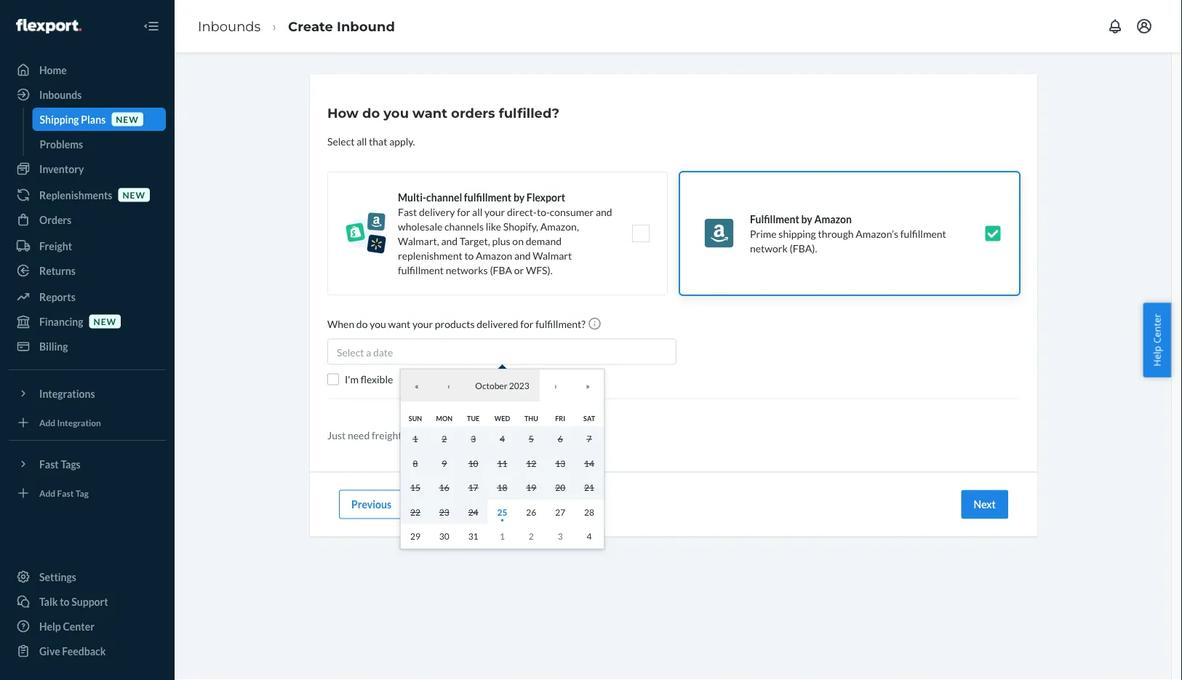 Task type: vqa. For each thing, say whether or not it's contained in the screenshot.
the topmost Aliases
no



Task type: locate. For each thing, give the bounding box(es) containing it.
0 horizontal spatial center
[[63, 621, 95, 633]]

help inside help center button
[[1151, 346, 1164, 367]]

0 vertical spatial 2 button
[[430, 427, 459, 451]]

your up like
[[485, 206, 505, 218]]

4 down 28 button
[[587, 531, 592, 542]]

1 vertical spatial help center
[[39, 621, 95, 633]]

you for how
[[384, 105, 409, 121]]

1 horizontal spatial want
[[413, 105, 448, 121]]

all up channels
[[472, 206, 483, 218]]

tuesday element
[[467, 415, 480, 423]]

previous button
[[339, 490, 404, 519]]

0 vertical spatial your
[[485, 206, 505, 218]]

0 vertical spatial center
[[1151, 314, 1164, 344]]

0 horizontal spatial and
[[441, 235, 458, 247]]

help center button
[[1144, 303, 1172, 378]]

1 horizontal spatial center
[[1151, 314, 1164, 344]]

and down channels
[[441, 235, 458, 247]]

do right the when
[[357, 318, 368, 330]]

1 horizontal spatial for
[[521, 318, 534, 330]]

28 button
[[575, 500, 604, 524]]

october 12, 2023 element
[[527, 458, 537, 469]]

select for when
[[337, 346, 364, 359]]

october 9, 2023 element
[[442, 458, 447, 469]]

fulfillment right amazon's at the right of page
[[901, 227, 947, 240]]

1 vertical spatial new
[[123, 190, 146, 200]]

1 vertical spatial inbounds
[[39, 88, 82, 101]]

1 horizontal spatial inbounds link
[[198, 18, 261, 34]]

saturday element
[[584, 415, 595, 423]]

1 button down sun
[[401, 427, 430, 451]]

new right plans
[[116, 114, 139, 124]]

0 vertical spatial 4 button
[[488, 427, 517, 451]]

1 vertical spatial do
[[357, 318, 368, 330]]

0 horizontal spatial 4
[[500, 434, 505, 444]]

new
[[116, 114, 139, 124], [123, 190, 146, 200], [94, 316, 117, 327]]

1 down 25 button
[[500, 531, 505, 542]]

7
[[587, 434, 592, 444]]

want
[[413, 105, 448, 121], [388, 318, 411, 330]]

select left a
[[337, 346, 364, 359]]

27 button
[[546, 500, 575, 524]]

your left the products
[[413, 318, 433, 330]]

0 vertical spatial to
[[465, 249, 474, 262]]

you for when
[[370, 318, 386, 330]]

by inside multi-channel fulfillment by flexport fast delivery for all your direct-to-consumer and wholesale channels like shopify, amazon, walmart, and target, plus on demand replenishment to amazon and walmart fulfillment networks (fba or wfs).
[[514, 191, 525, 203]]

1 add from the top
[[39, 417, 55, 428]]

0 horizontal spatial 2
[[442, 434, 447, 444]]

october 30, 2023 element
[[440, 531, 450, 542]]

1 vertical spatial help
[[39, 621, 61, 633]]

to up networks
[[465, 249, 474, 262]]

amazon up through
[[815, 213, 852, 225]]

want up date
[[388, 318, 411, 330]]

to inside button
[[60, 596, 70, 608]]

october 18, 2023 element
[[498, 483, 508, 493]]

1 vertical spatial 1 button
[[488, 524, 517, 549]]

amazon inside fulfillment by amazon prime shipping through amazon's fulfillment network (fba).
[[815, 213, 852, 225]]

2 button down 26
[[517, 524, 546, 549]]

november 3, 2023 element
[[558, 531, 563, 542]]

1 vertical spatial and
[[441, 235, 458, 247]]

0 vertical spatial amazon
[[815, 213, 852, 225]]

fast down multi- at the top of page
[[398, 206, 417, 218]]

3
[[471, 434, 476, 444], [558, 531, 563, 542]]

inbounds
[[198, 18, 261, 34], [39, 88, 82, 101]]

1 vertical spatial 1
[[500, 531, 505, 542]]

1 for november 1, 2023 element
[[500, 531, 505, 542]]

problems
[[40, 138, 83, 150]]

2 button
[[430, 427, 459, 451], [517, 524, 546, 549]]

october 11, 2023 element
[[498, 458, 508, 469]]

1 vertical spatial 4
[[587, 531, 592, 542]]

october 7, 2023 element
[[587, 434, 592, 444]]

None checkbox
[[328, 374, 339, 385]]

0 vertical spatial by
[[514, 191, 525, 203]]

(fba).
[[790, 242, 818, 254]]

october 31, 2023 element
[[469, 531, 479, 542]]

1 vertical spatial you
[[370, 318, 386, 330]]

breadcrumbs navigation
[[186, 5, 407, 47]]

orders
[[451, 105, 495, 121]]

amazon inside multi-channel fulfillment by flexport fast delivery for all your direct-to-consumer and wholesale channels like shopify, amazon, walmart, and target, plus on demand replenishment to amazon and walmart fulfillment networks (fba or wfs).
[[476, 249, 513, 262]]

0 horizontal spatial 4 button
[[488, 427, 517, 451]]

talk
[[39, 596, 58, 608]]

flexible
[[361, 373, 393, 386]]

directly
[[432, 429, 466, 442]]

1 horizontal spatial 1
[[500, 531, 505, 542]]

1 vertical spatial for
[[521, 318, 534, 330]]

0 vertical spatial want
[[413, 105, 448, 121]]

1 vertical spatial 2
[[529, 531, 534, 542]]

shipping plans
[[40, 113, 106, 126]]

2 for november 2, 2023 element
[[529, 531, 534, 542]]

october 21, 2023 element
[[585, 483, 595, 493]]

you up apply. on the top left of page
[[384, 105, 409, 121]]

26 button
[[517, 500, 546, 524]]

1 horizontal spatial by
[[802, 213, 813, 225]]

1 vertical spatial by
[[802, 213, 813, 225]]

by up direct-
[[514, 191, 525, 203]]

october 13, 2023 element
[[556, 458, 566, 469]]

amazon up "(fba"
[[476, 249, 513, 262]]

16 button
[[430, 476, 459, 500]]

add left integration
[[39, 417, 55, 428]]

give feedback
[[39, 645, 106, 658]]

2
[[442, 434, 447, 444], [529, 531, 534, 542]]

you up date
[[370, 318, 386, 330]]

october 24, 2023 element
[[469, 507, 479, 518]]

1 vertical spatial fast
[[39, 458, 59, 471]]

‹
[[448, 381, 451, 391]]

add fast tag link
[[9, 482, 166, 505]]

by up the shipping
[[802, 213, 813, 225]]

1 vertical spatial amazon
[[476, 249, 513, 262]]

1 vertical spatial 4 button
[[575, 524, 604, 549]]

0 vertical spatial fulfillment
[[464, 191, 512, 203]]

0 vertical spatial help center
[[1151, 314, 1164, 367]]

1 vertical spatial 3
[[558, 531, 563, 542]]

replenishments
[[39, 189, 112, 201]]

0 horizontal spatial all
[[357, 135, 367, 147]]

add inside add integration link
[[39, 417, 55, 428]]

add
[[39, 417, 55, 428], [39, 488, 55, 499]]

add down fast tags
[[39, 488, 55, 499]]

1 horizontal spatial all
[[472, 206, 483, 218]]

october 28, 2023 element
[[585, 507, 595, 518]]

14 button
[[575, 451, 604, 476]]

16
[[440, 483, 450, 493]]

0 vertical spatial 1 button
[[401, 427, 430, 451]]

1 horizontal spatial 4 button
[[575, 524, 604, 549]]

1 horizontal spatial amazon
[[815, 213, 852, 225]]

0 vertical spatial help
[[1151, 346, 1164, 367]]

0 horizontal spatial inbounds
[[39, 88, 82, 101]]

1 vertical spatial add
[[39, 488, 55, 499]]

1 horizontal spatial fulfillment
[[464, 191, 512, 203]]

‹ button
[[433, 370, 465, 402]]

center
[[1151, 314, 1164, 344], [63, 621, 95, 633]]

14
[[585, 458, 595, 469]]

0 vertical spatial inbounds link
[[198, 18, 261, 34]]

0 vertical spatial add
[[39, 417, 55, 428]]

october 4, 2023 element
[[500, 434, 505, 444]]

need
[[348, 429, 370, 442]]

0 vertical spatial you
[[384, 105, 409, 121]]

2 down the 26 button
[[529, 531, 534, 542]]

freight
[[39, 240, 72, 252]]

october 23, 2023 element
[[440, 507, 450, 518]]

want up apply. on the top left of page
[[413, 105, 448, 121]]

4 for october 4, 2023 element
[[500, 434, 505, 444]]

1 horizontal spatial your
[[485, 206, 505, 218]]

for up channels
[[457, 206, 470, 218]]

1 vertical spatial inbounds link
[[9, 83, 166, 106]]

0 vertical spatial 2
[[442, 434, 447, 444]]

1
[[413, 434, 418, 444], [500, 531, 505, 542]]

send directly to any other destination button
[[408, 428, 575, 443]]

0 vertical spatial select
[[328, 135, 355, 147]]

fast left tag
[[57, 488, 74, 499]]

october 8, 2023 element
[[413, 458, 418, 469]]

0 vertical spatial for
[[457, 206, 470, 218]]

1 horizontal spatial inbounds
[[198, 18, 261, 34]]

your
[[485, 206, 505, 218], [413, 318, 433, 330]]

october 6, 2023 element
[[558, 434, 563, 444]]

fulfillment
[[464, 191, 512, 203], [901, 227, 947, 240], [398, 264, 444, 276]]

2 vertical spatial and
[[515, 249, 531, 262]]

new down reports "link" on the left of page
[[94, 316, 117, 327]]

add integration link
[[9, 411, 166, 435]]

wednesday element
[[495, 415, 510, 423]]

november 2, 2023 element
[[529, 531, 534, 542]]

2 vertical spatial fulfillment
[[398, 264, 444, 276]]

7 button
[[575, 427, 604, 451]]

0 vertical spatial do
[[363, 105, 380, 121]]

add inside the add fast tag link
[[39, 488, 55, 499]]

like
[[486, 220, 502, 233]]

17
[[469, 483, 479, 493]]

1 vertical spatial select
[[337, 346, 364, 359]]

0 horizontal spatial 3
[[471, 434, 476, 444]]

1 horizontal spatial and
[[515, 249, 531, 262]]

and right consumer
[[596, 206, 613, 218]]

0 vertical spatial 3
[[471, 434, 476, 444]]

select for how
[[328, 135, 355, 147]]

0 horizontal spatial amazon
[[476, 249, 513, 262]]

fast
[[398, 206, 417, 218], [39, 458, 59, 471], [57, 488, 74, 499]]

1 horizontal spatial help center
[[1151, 314, 1164, 367]]

0 vertical spatial fast
[[398, 206, 417, 218]]

select down how
[[328, 135, 355, 147]]

1 horizontal spatial 3
[[558, 531, 563, 542]]

1 horizontal spatial 2
[[529, 531, 534, 542]]

feedback
[[62, 645, 106, 658]]

orders link
[[9, 208, 166, 231]]

1 vertical spatial your
[[413, 318, 433, 330]]

to right the talk
[[60, 596, 70, 608]]

amazon,
[[541, 220, 579, 233]]

1 horizontal spatial help
[[1151, 346, 1164, 367]]

11
[[498, 458, 508, 469]]

october 27, 2023 element
[[556, 507, 566, 518]]

3 button down tue
[[459, 427, 488, 451]]

4 button down wednesday element
[[488, 427, 517, 451]]

send
[[408, 429, 430, 442]]

0 vertical spatial 1
[[413, 434, 418, 444]]

1 vertical spatial 2 button
[[517, 524, 546, 549]]

0 horizontal spatial 3 button
[[459, 427, 488, 451]]

when
[[328, 318, 355, 330]]

18
[[498, 483, 508, 493]]

1 horizontal spatial 4
[[587, 531, 592, 542]]

plans
[[81, 113, 106, 126]]

3 down 27 button
[[558, 531, 563, 542]]

new for financing
[[94, 316, 117, 327]]

flexport
[[527, 191, 566, 203]]

1 vertical spatial center
[[63, 621, 95, 633]]

october 14, 2023 element
[[585, 458, 595, 469]]

fulfillment down replenishment
[[398, 264, 444, 276]]

integration
[[57, 417, 101, 428]]

fast tags
[[39, 458, 81, 471]]

october 25, 2023 element
[[498, 507, 508, 518]]

support
[[72, 596, 108, 608]]

4 button down october 28, 2023 element
[[575, 524, 604, 549]]

all left "that"
[[357, 135, 367, 147]]

0 vertical spatial inbounds
[[198, 18, 261, 34]]

freight link
[[9, 234, 166, 258]]

26
[[527, 507, 537, 518]]

inbounds link
[[198, 18, 261, 34], [9, 83, 166, 106]]

0 horizontal spatial by
[[514, 191, 525, 203]]

4 right any on the bottom left
[[500, 434, 505, 444]]

want for orders
[[413, 105, 448, 121]]

fulfillment up like
[[464, 191, 512, 203]]

2 down mon
[[442, 434, 447, 444]]

2 vertical spatial to
[[60, 596, 70, 608]]

0 vertical spatial 4
[[500, 434, 505, 444]]

target,
[[460, 235, 490, 247]]

multi-
[[398, 191, 427, 203]]

5 button
[[517, 427, 546, 451]]

›
[[555, 381, 558, 391]]

1 vertical spatial all
[[472, 206, 483, 218]]

for right delivered
[[521, 318, 534, 330]]

2 vertical spatial fast
[[57, 488, 74, 499]]

1 down sun
[[413, 434, 418, 444]]

open notifications image
[[1107, 17, 1125, 35]]

0 horizontal spatial help
[[39, 621, 61, 633]]

october 15, 2023 element
[[411, 483, 421, 493]]

november 4, 2023 element
[[587, 531, 592, 542]]

fast left tags
[[39, 458, 59, 471]]

october 2, 2023 element
[[442, 434, 447, 444]]

do right how
[[363, 105, 380, 121]]

2 add from the top
[[39, 488, 55, 499]]

friday element
[[556, 415, 566, 423]]

0 horizontal spatial fulfillment
[[398, 264, 444, 276]]

0 vertical spatial new
[[116, 114, 139, 124]]

and up or
[[515, 249, 531, 262]]

just need freight? send directly to any other destination
[[328, 429, 575, 442]]

tags
[[61, 458, 81, 471]]

inventory link
[[9, 157, 166, 181]]

help center link
[[9, 615, 166, 638]]

settings
[[39, 571, 76, 583]]

through
[[818, 227, 854, 240]]

1 horizontal spatial 1 button
[[488, 524, 517, 549]]

new for shipping plans
[[116, 114, 139, 124]]

1 button down the 25
[[488, 524, 517, 549]]

help
[[1151, 346, 1164, 367], [39, 621, 61, 633]]

0 horizontal spatial help center
[[39, 621, 95, 633]]

0 vertical spatial 3 button
[[459, 427, 488, 451]]

open account menu image
[[1136, 17, 1154, 35]]

talk to support button
[[9, 590, 166, 614]]

tooltip
[[400, 369, 605, 550]]

next button
[[962, 490, 1009, 519]]

0 horizontal spatial 1 button
[[401, 427, 430, 451]]

new up orders link
[[123, 190, 146, 200]]

walmart,
[[398, 235, 439, 247]]

0 horizontal spatial for
[[457, 206, 470, 218]]

6
[[558, 434, 563, 444]]

0 horizontal spatial 1
[[413, 434, 418, 444]]

reports link
[[9, 285, 166, 309]]

for inside multi-channel fulfillment by flexport fast delivery for all your direct-to-consumer and wholesale channels like shopify, amazon, walmart, and target, plus on demand replenishment to amazon and walmart fulfillment networks (fba or wfs).
[[457, 206, 470, 218]]

1 vertical spatial fulfillment
[[901, 227, 947, 240]]

0 horizontal spatial want
[[388, 318, 411, 330]]

2 button down mon
[[430, 427, 459, 451]]

do for when
[[357, 318, 368, 330]]

october 29, 2023 element
[[411, 531, 421, 542]]

3 button down 27
[[546, 524, 575, 549]]

to left any on the bottom left
[[468, 429, 478, 442]]

1 vertical spatial want
[[388, 318, 411, 330]]

2 horizontal spatial fulfillment
[[901, 227, 947, 240]]

10 button
[[459, 451, 488, 476]]

2 vertical spatial new
[[94, 316, 117, 327]]

3 left any on the bottom left
[[471, 434, 476, 444]]



Task type: describe. For each thing, give the bounding box(es) containing it.
» button
[[572, 370, 604, 402]]

17 button
[[459, 476, 488, 500]]

2 for october 2, 2023 element
[[442, 434, 447, 444]]

october 10, 2023 element
[[469, 458, 479, 469]]

destination
[[524, 429, 575, 442]]

tooltip containing «
[[400, 369, 605, 550]]

for for delivery
[[457, 206, 470, 218]]

help center inside button
[[1151, 314, 1164, 367]]

direct-
[[507, 206, 537, 218]]

1 vertical spatial 3 button
[[546, 524, 575, 549]]

0 horizontal spatial your
[[413, 318, 433, 330]]

do for how
[[363, 105, 380, 121]]

add for add fast tag
[[39, 488, 55, 499]]

october 5, 2023 element
[[529, 434, 534, 444]]

close navigation image
[[143, 17, 160, 35]]

create inbound
[[288, 18, 395, 34]]

give
[[39, 645, 60, 658]]

integrations
[[39, 388, 95, 400]]

orders
[[39, 214, 71, 226]]

sunday element
[[409, 415, 422, 423]]

networks
[[446, 264, 488, 276]]

0 horizontal spatial 2 button
[[430, 427, 459, 451]]

1 for october 1, 2023 element
[[413, 434, 418, 444]]

fast inside fast tags dropdown button
[[39, 458, 59, 471]]

flexport logo image
[[16, 19, 81, 33]]

(fba
[[490, 264, 513, 276]]

network
[[750, 242, 788, 254]]

15
[[411, 483, 421, 493]]

wed
[[495, 415, 510, 423]]

› button
[[540, 370, 572, 402]]

shipping
[[779, 227, 817, 240]]

add for add integration
[[39, 417, 55, 428]]

25 button
[[488, 500, 517, 524]]

28
[[585, 507, 595, 518]]

apply.
[[390, 135, 415, 147]]

october 16, 2023 element
[[440, 483, 450, 493]]

29 button
[[401, 524, 430, 549]]

1 vertical spatial to
[[468, 429, 478, 442]]

financing
[[39, 316, 83, 328]]

8 button
[[401, 451, 430, 476]]

fulfillment inside fulfillment by amazon prime shipping through amazon's fulfillment network (fba).
[[901, 227, 947, 240]]

talk to support
[[39, 596, 108, 608]]

3 for october 3, 2023 element
[[471, 434, 476, 444]]

mon
[[436, 415, 453, 423]]

15 button
[[401, 476, 430, 500]]

sun
[[409, 415, 422, 423]]

10
[[469, 458, 479, 469]]

fulfillment?
[[536, 318, 586, 330]]

fulfillment by amazon prime shipping through amazon's fulfillment network (fba).
[[750, 213, 947, 254]]

give feedback button
[[9, 640, 166, 663]]

18 button
[[488, 476, 517, 500]]

billing link
[[9, 335, 166, 358]]

your inside multi-channel fulfillment by flexport fast delivery for all your direct-to-consumer and wholesale channels like shopify, amazon, walmart, and target, plus on demand replenishment to amazon and walmart fulfillment networks (fba or wfs).
[[485, 206, 505, 218]]

»
[[586, 381, 590, 391]]

24 button
[[459, 500, 488, 524]]

inbound
[[337, 18, 395, 34]]

wholesale
[[398, 220, 443, 233]]

1 horizontal spatial 2 button
[[517, 524, 546, 549]]

replenishment
[[398, 249, 463, 262]]

24
[[469, 507, 479, 518]]

13
[[556, 458, 566, 469]]

27
[[556, 507, 566, 518]]

consumer
[[550, 206, 594, 218]]

october 26, 2023 element
[[527, 507, 537, 518]]

fast inside the add fast tag link
[[57, 488, 74, 499]]

3 for "november 3, 2023" element
[[558, 531, 563, 542]]

select all that apply.
[[328, 135, 415, 147]]

want for your
[[388, 318, 411, 330]]

sat
[[584, 415, 595, 423]]

4 for november 4, 2023 element
[[587, 531, 592, 542]]

date
[[373, 346, 393, 359]]

home link
[[9, 58, 166, 82]]

thu
[[525, 415, 538, 423]]

0 vertical spatial all
[[357, 135, 367, 147]]

29
[[411, 531, 421, 542]]

settings link
[[9, 566, 166, 589]]

october 22, 2023 element
[[411, 507, 421, 518]]

inventory
[[39, 163, 84, 175]]

october 17, 2023 element
[[469, 483, 479, 493]]

9
[[442, 458, 447, 469]]

all inside multi-channel fulfillment by flexport fast delivery for all your direct-to-consumer and wholesale channels like shopify, amazon, walmart, and target, plus on demand replenishment to amazon and walmart fulfillment networks (fba or wfs).
[[472, 206, 483, 218]]

6 button
[[546, 427, 575, 451]]

that
[[369, 135, 388, 147]]

help inside help center link
[[39, 621, 61, 633]]

inbounds link inside breadcrumbs navigation
[[198, 18, 261, 34]]

23
[[440, 507, 450, 518]]

shipping
[[40, 113, 79, 126]]

october 2023 button
[[465, 370, 540, 402]]

select a date
[[337, 346, 393, 359]]

by inside fulfillment by amazon prime shipping through amazon's fulfillment network (fba).
[[802, 213, 813, 225]]

new for replenishments
[[123, 190, 146, 200]]

23 button
[[430, 500, 459, 524]]

for for delivered
[[521, 318, 534, 330]]

i'm flexible
[[345, 373, 393, 386]]

just
[[328, 429, 346, 442]]

2 horizontal spatial and
[[596, 206, 613, 218]]

22
[[411, 507, 421, 518]]

or
[[514, 264, 524, 276]]

tue
[[467, 415, 480, 423]]

when do you want your products delivered for fulfillment?
[[328, 318, 588, 330]]

create inbound link
[[288, 18, 395, 34]]

check square image
[[985, 225, 1002, 242]]

october 3, 2023 element
[[471, 434, 476, 444]]

0 horizontal spatial inbounds link
[[9, 83, 166, 106]]

fast inside multi-channel fulfillment by flexport fast delivery for all your direct-to-consumer and wholesale channels like shopify, amazon, walmart, and target, plus on demand replenishment to amazon and walmart fulfillment networks (fba or wfs).
[[398, 206, 417, 218]]

add fast tag
[[39, 488, 89, 499]]

a
[[366, 346, 371, 359]]

monday element
[[436, 415, 453, 423]]

30 button
[[430, 524, 459, 549]]

8
[[413, 458, 418, 469]]

channels
[[445, 220, 484, 233]]

2023
[[509, 381, 530, 391]]

demand
[[526, 235, 562, 247]]

to inside multi-channel fulfillment by flexport fast delivery for all your direct-to-consumer and wholesale channels like shopify, amazon, walmart, and target, plus on demand replenishment to amazon and walmart fulfillment networks (fba or wfs).
[[465, 249, 474, 262]]

fulfillment
[[750, 213, 800, 225]]

thursday element
[[525, 415, 538, 423]]

october 19, 2023 element
[[527, 483, 537, 493]]

inbounds inside breadcrumbs navigation
[[198, 18, 261, 34]]

returns link
[[9, 259, 166, 282]]

problems link
[[32, 132, 166, 156]]

fulfilled?
[[499, 105, 560, 121]]

october 1, 2023 element
[[413, 434, 418, 444]]

november 1, 2023 element
[[500, 531, 505, 542]]

center inside button
[[1151, 314, 1164, 344]]

october 20, 2023 element
[[556, 483, 566, 493]]



